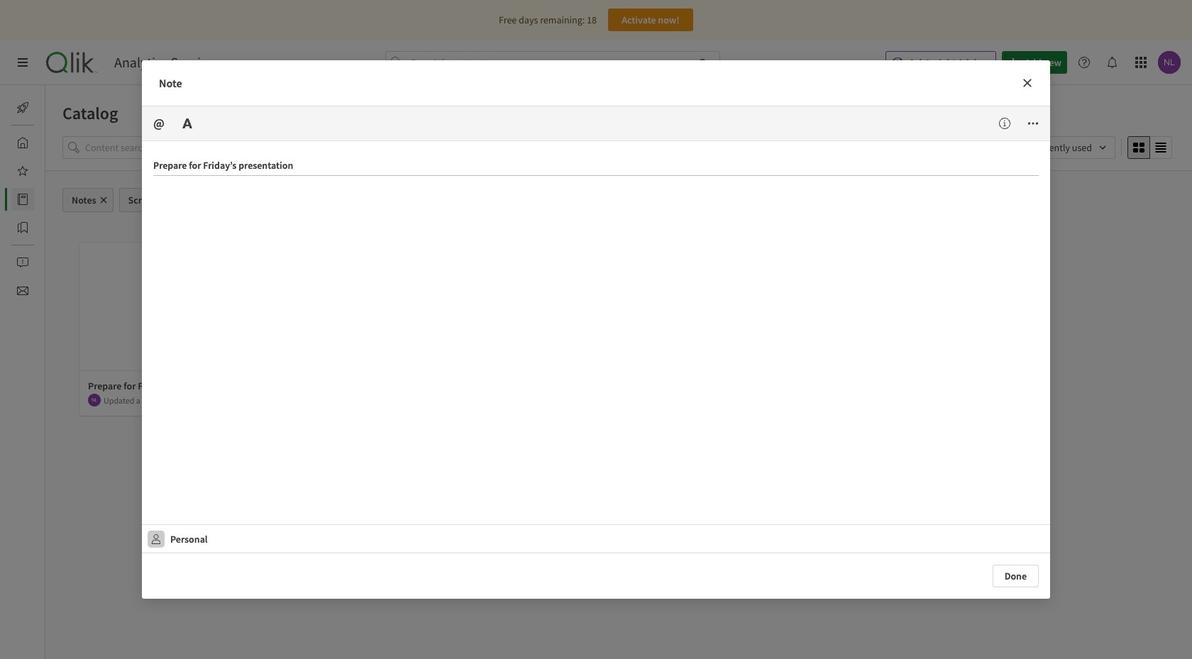 Task type: locate. For each thing, give the bounding box(es) containing it.
open sidebar menu image
[[17, 57, 28, 68]]

switch view group
[[1128, 136, 1173, 159]]

favorites image
[[17, 165, 28, 177]]

navigation pane element
[[0, 91, 45, 308]]

item.dataset group
[[301, 243, 506, 417]]

Note title text field
[[153, 153, 1040, 176]]

Content search text field
[[85, 136, 204, 159]]

recently used image
[[1026, 136, 1116, 159]]

getting started image
[[17, 102, 28, 114]]

noah lott image
[[88, 394, 101, 407]]

insert mention element
[[148, 112, 176, 135]]

home badge image
[[699, 59, 706, 66]]

dialog
[[142, 60, 1051, 599]]

toggle formatting image
[[182, 118, 193, 129]]



Task type: vqa. For each thing, say whether or not it's contained in the screenshot.
Analytics Services Element
yes



Task type: describe. For each thing, give the bounding box(es) containing it.
catalog image
[[17, 194, 28, 205]]

tile view image
[[1134, 142, 1145, 153]]

analytics services element
[[114, 54, 220, 71]]

filters region
[[45, 133, 1193, 170]]

alerts image
[[17, 257, 28, 268]]

subscriptions image
[[17, 285, 28, 297]]

list view image
[[1156, 142, 1167, 153]]

noah lott element
[[88, 394, 101, 407]]

close image
[[1022, 77, 1034, 89]]

details image
[[1000, 118, 1011, 129]]

home image
[[17, 137, 28, 148]]

collections image
[[17, 222, 28, 234]]



